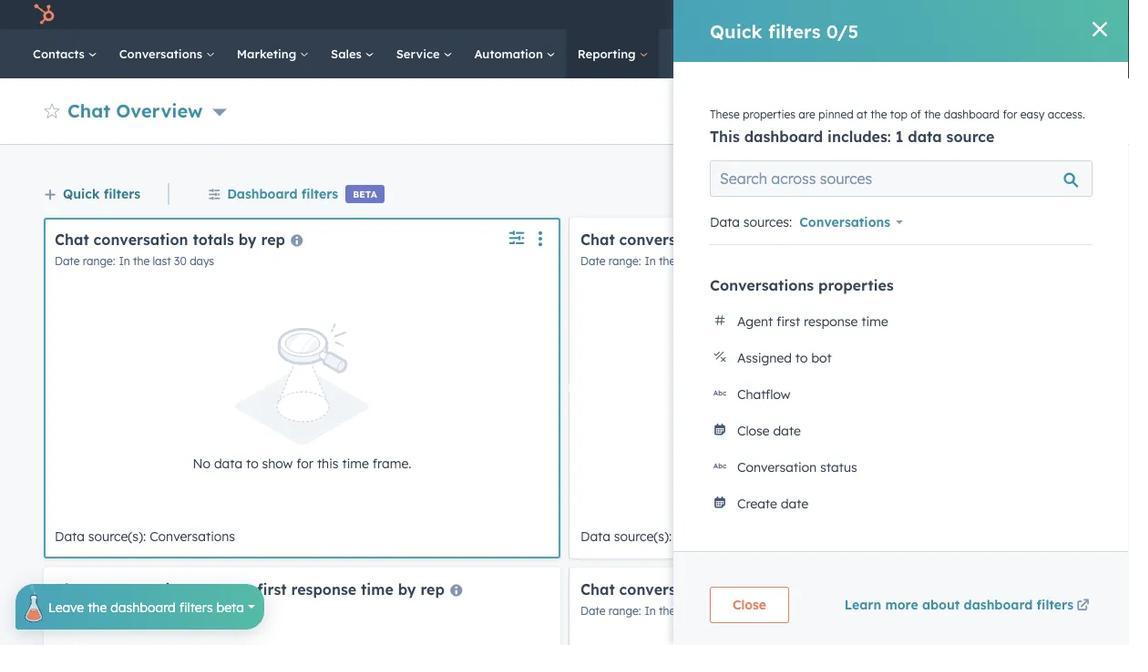 Task type: locate. For each thing, give the bounding box(es) containing it.
days inside chat conversation average first response time by rep element
[[190, 605, 214, 618]]

conversation for chat conversation average first response time by rep
[[94, 580, 188, 599]]

chat
[[67, 99, 110, 122], [55, 230, 89, 249], [581, 230, 615, 249], [55, 580, 89, 599], [581, 580, 615, 599]]

close image
[[1093, 22, 1108, 36]]

2 show from the left
[[788, 456, 819, 471]]

dashboard right leave
[[111, 599, 176, 615]]

source(s): inside chat conversation totals by rep "element"
[[88, 529, 146, 545]]

quick
[[710, 20, 763, 42], [63, 185, 100, 201]]

data inside chat conversation totals by rep "element"
[[214, 456, 243, 471]]

filters for quick filters 0/5
[[769, 20, 821, 42]]

edit
[[1061, 186, 1086, 202]]

for inside these properties are pinned at the top of the dashboard for easy access. this dashboard includes: 1 data source
[[1004, 107, 1018, 121]]

0 horizontal spatial data
[[55, 529, 85, 545]]

0 horizontal spatial rep
[[261, 230, 285, 249]]

0 horizontal spatial show
[[262, 456, 293, 471]]

quick inside button
[[63, 185, 100, 201]]

source(s):
[[88, 529, 146, 545], [614, 529, 672, 545]]

1 horizontal spatial for
[[823, 456, 840, 471]]

conversations up agent
[[710, 276, 815, 295]]

menu item
[[839, 0, 843, 29]]

1 horizontal spatial data source(s): conversations
[[581, 529, 762, 545]]

1 show from the left
[[262, 456, 293, 471]]

conversation for chat conversation average time to close by rep
[[620, 580, 715, 599]]

dashboard right about
[[964, 597, 1034, 613]]

by
[[239, 230, 257, 249], [765, 230, 783, 249], [398, 580, 416, 599], [882, 580, 900, 599]]

dashboard
[[733, 104, 789, 118], [944, 107, 1000, 121], [745, 128, 824, 146], [964, 597, 1034, 613], [111, 599, 176, 615]]

2 horizontal spatial data
[[909, 128, 943, 146]]

0 horizontal spatial first
[[257, 580, 287, 599]]

the inside chat conversation totals by rep "element"
[[133, 254, 150, 268]]

the inside chat conversation average first response time by rep element
[[133, 605, 150, 618]]

close inside 'button'
[[738, 423, 770, 439]]

date down conversation status
[[781, 496, 809, 512]]

30 down chat conversation totals by rep
[[174, 254, 187, 268]]

date
[[774, 423, 801, 439], [781, 496, 809, 512]]

close date
[[738, 423, 801, 439]]

menu
[[742, 0, 1108, 29]]

0 vertical spatial date
[[774, 423, 801, 439]]

no inside chat conversation totals by rep "element"
[[193, 456, 211, 471]]

manage dashboards
[[735, 186, 866, 202]]

data sources:
[[710, 214, 793, 230]]

source(s): for chat conversation totals by url element
[[614, 529, 672, 545]]

2 horizontal spatial for
[[1004, 107, 1018, 121]]

first
[[777, 314, 801, 330], [257, 580, 287, 599]]

funky town image
[[1028, 6, 1044, 23]]

totals down dashboard
[[193, 230, 234, 249]]

average down create date
[[719, 580, 779, 599]]

frame. inside chat conversation totals by url element
[[899, 456, 938, 471]]

days inside chat conversation average time to close by rep element
[[716, 605, 741, 618]]

filters for dashboard filters
[[302, 185, 338, 201]]

days down chat conversation totals by rep
[[190, 254, 214, 268]]

dashboard up source
[[944, 107, 1000, 121]]

30 down chat conversation totals by url on the right top
[[700, 254, 713, 268]]

properties left are on the right top of the page
[[743, 107, 796, 121]]

range: inside chat conversation totals by url element
[[609, 254, 642, 268]]

data source(s): conversations inside chat conversation totals by url element
[[581, 529, 762, 545]]

status
[[821, 460, 858, 476]]

0 horizontal spatial data source(s): conversations
[[55, 529, 235, 545]]

0 horizontal spatial no
[[193, 456, 211, 471]]

create up this
[[695, 104, 730, 118]]

last inside chat conversation totals by url element
[[679, 254, 697, 268]]

1 horizontal spatial this
[[843, 456, 865, 471]]

0 vertical spatial create
[[695, 104, 730, 118]]

properties up agent first response time
[[819, 276, 894, 295]]

1 this from the left
[[317, 456, 339, 471]]

learn more about dashboard filters
[[845, 597, 1074, 613]]

time inside button
[[862, 314, 889, 330]]

0 vertical spatial response
[[804, 314, 859, 330]]

conversation
[[94, 230, 188, 249], [620, 230, 715, 249], [94, 580, 188, 599], [620, 580, 715, 599]]

1 horizontal spatial source(s):
[[614, 529, 672, 545]]

chat conversation totals by url element
[[570, 218, 1087, 559]]

range: for chat conversation totals by url
[[609, 254, 642, 268]]

0 vertical spatial quick
[[710, 20, 763, 42]]

2 no data to show for this time frame. from the left
[[719, 456, 938, 471]]

chat overview banner
[[44, 91, 1086, 126]]

create for create dashboard
[[695, 104, 730, 118]]

for for chat conversation totals by url element
[[823, 456, 840, 471]]

date inside button
[[781, 496, 809, 512]]

properties for these
[[743, 107, 796, 121]]

last left beta
[[153, 605, 171, 618]]

for inside chat conversation totals by rep "element"
[[297, 456, 314, 471]]

to inside button
[[796, 350, 808, 366]]

conversation inside "element"
[[94, 230, 188, 249]]

this for chat conversation totals by rep "element"
[[317, 456, 339, 471]]

chat for chat conversation totals by url
[[581, 230, 615, 249]]

days inside chat conversation totals by url element
[[716, 254, 741, 268]]

30 inside chat conversation totals by url element
[[700, 254, 713, 268]]

notifications button
[[982, 0, 1013, 29]]

data
[[710, 214, 740, 230], [55, 529, 85, 545], [581, 529, 611, 545]]

conversations up chat conversation average first response time by rep at the left bottom of the page
[[150, 529, 235, 545]]

no data to show for this time frame. inside chat conversation totals by rep "element"
[[193, 456, 412, 471]]

search image
[[1092, 47, 1104, 60]]

1 totals from the left
[[193, 230, 234, 249]]

create date
[[738, 496, 809, 512]]

average for time
[[719, 580, 779, 599]]

marketplaces image
[[890, 8, 906, 25]]

2 totals from the left
[[719, 230, 760, 249]]

to
[[796, 350, 808, 366], [246, 456, 259, 471], [772, 456, 785, 471], [821, 580, 836, 599]]

0 horizontal spatial source(s):
[[88, 529, 146, 545]]

1 vertical spatial date
[[781, 496, 809, 512]]

the inside chat conversation average time to close by rep element
[[659, 605, 676, 618]]

0 horizontal spatial for
[[297, 456, 314, 471]]

automation
[[475, 46, 547, 61]]

last inside chat conversation average time to close by rep element
[[679, 605, 697, 618]]

in inside chat conversation average time to close by rep element
[[645, 605, 656, 618]]

overview
[[116, 99, 203, 122]]

conversations down dashboards
[[800, 214, 891, 230]]

2 this from the left
[[843, 456, 865, 471]]

source(s): inside chat conversation totals by url element
[[614, 529, 672, 545]]

0 horizontal spatial this
[[317, 456, 339, 471]]

30 left beta
[[174, 605, 187, 618]]

1 horizontal spatial no data to show for this time frame.
[[719, 456, 938, 471]]

leave the dashboard filters beta
[[48, 599, 244, 615]]

average for first
[[193, 580, 253, 599]]

30 for chat conversation totals by url
[[700, 254, 713, 268]]

1 horizontal spatial frame.
[[899, 456, 938, 471]]

date range: in the last 30 days inside chat conversation average first response time by rep element
[[55, 605, 214, 618]]

0/5
[[827, 20, 859, 42]]

for inside chat conversation totals by url element
[[823, 456, 840, 471]]

top
[[891, 107, 908, 121]]

in for chat conversation average first response time by rep
[[119, 605, 130, 618]]

data source(s): conversations for chat conversation totals by url element
[[581, 529, 762, 545]]

report actions image
[[532, 232, 550, 250]]

link opens in a new window image
[[1077, 595, 1090, 617], [1077, 600, 1090, 613]]

menu containing funky
[[742, 0, 1108, 29]]

2 no from the left
[[719, 456, 737, 471]]

more
[[886, 597, 919, 613]]

1 frame. from the left
[[373, 456, 412, 471]]

0 horizontal spatial quick
[[63, 185, 100, 201]]

sales
[[331, 46, 365, 61]]

chat conversation totals by url
[[581, 230, 818, 249]]

30 down 'chat conversation average time to close by rep'
[[700, 605, 713, 618]]

30 inside chat conversation average first response time by rep element
[[174, 605, 187, 618]]

chat inside chat conversation average time to close by rep element
[[581, 580, 615, 599]]

totals
[[193, 230, 234, 249], [719, 230, 760, 249]]

1 vertical spatial response
[[291, 580, 357, 599]]

date range: in the last 30 days
[[55, 254, 214, 268], [581, 254, 741, 268], [55, 605, 214, 618], [581, 605, 741, 618]]

1 link opens in a new window image from the top
[[1077, 595, 1090, 617]]

close for close
[[733, 597, 767, 613]]

conversations
[[119, 46, 206, 61], [800, 214, 891, 230], [710, 276, 815, 295], [150, 529, 235, 545], [676, 529, 762, 545]]

this inside chat conversation totals by rep "element"
[[317, 456, 339, 471]]

dashboard up this
[[733, 104, 789, 118]]

create inside create dashboard button
[[695, 104, 730, 118]]

filters inside popup button
[[179, 599, 213, 615]]

source(s): for chat conversation totals by rep "element"
[[88, 529, 146, 545]]

close button
[[710, 587, 790, 624]]

properties inside these properties are pinned at the top of the dashboard for easy access. this dashboard includes: 1 data source
[[743, 107, 796, 121]]

date range: in the last 30 days for chat conversation average time to close by rep
[[581, 605, 741, 618]]

range: inside chat conversation average time to close by rep element
[[609, 605, 642, 618]]

1 no data to show for this time frame. from the left
[[193, 456, 412, 471]]

data inside chat conversation totals by url element
[[581, 529, 611, 545]]

response
[[804, 314, 859, 330], [291, 580, 357, 599]]

learn
[[845, 597, 882, 613]]

date range: in the last 30 days inside chat conversation totals by url element
[[581, 254, 741, 268]]

0 horizontal spatial data
[[214, 456, 243, 471]]

last inside chat conversation average first response time by rep element
[[153, 605, 171, 618]]

chat inside chat conversation average first response time by rep element
[[55, 580, 89, 599]]

upgrade
[[775, 9, 826, 24]]

date inside chat conversation average first response time by rep element
[[55, 605, 80, 618]]

chat inside chat conversation totals by rep "element"
[[55, 230, 89, 249]]

beta
[[353, 188, 377, 200]]

calling icon button
[[844, 3, 875, 27]]

in for chat conversation average time to close by rep
[[645, 605, 656, 618]]

chatflow button
[[710, 377, 1093, 413]]

date inside chat conversation totals by rep "element"
[[55, 254, 80, 268]]

time inside chat conversation totals by url element
[[869, 456, 895, 471]]

1 horizontal spatial average
[[719, 580, 779, 599]]

0 horizontal spatial no data to show for this time frame.
[[193, 456, 412, 471]]

sources:
[[744, 214, 793, 230]]

1 horizontal spatial create
[[738, 496, 778, 512]]

no data to show for this time frame. for chat conversation totals by url element
[[719, 456, 938, 471]]

1 average from the left
[[193, 580, 253, 599]]

quick filters button
[[44, 183, 141, 206]]

2 horizontal spatial rep
[[904, 580, 928, 599]]

filters inside button
[[104, 185, 141, 201]]

30 inside chat conversation totals by rep "element"
[[174, 254, 187, 268]]

dashboard filters
[[227, 185, 338, 201]]

1 horizontal spatial response
[[804, 314, 859, 330]]

totals inside "element"
[[193, 230, 234, 249]]

1 vertical spatial create
[[738, 496, 778, 512]]

1 horizontal spatial no
[[719, 456, 737, 471]]

date range: in the last 30 days for chat conversation totals by url
[[581, 254, 741, 268]]

date up conversation
[[774, 423, 801, 439]]

no data to show for this time frame.
[[193, 456, 412, 471], [719, 456, 938, 471]]

dashboard inside the leave the dashboard filters beta popup button
[[111, 599, 176, 615]]

data inside chat conversation totals by url element
[[740, 456, 769, 471]]

chat inside chat overview popup button
[[67, 99, 110, 122]]

bot
[[812, 350, 832, 366]]

30 for chat conversation average time to close by rep
[[700, 605, 713, 618]]

show inside chat conversation totals by url element
[[788, 456, 819, 471]]

data source(s): conversations inside chat conversation totals by rep "element"
[[55, 529, 235, 545]]

totals for rep
[[193, 230, 234, 249]]

this
[[317, 456, 339, 471], [843, 456, 865, 471]]

days for chat conversation totals by url
[[716, 254, 741, 268]]

0 vertical spatial properties
[[743, 107, 796, 121]]

conversations up overview on the top left of the page
[[119, 46, 206, 61]]

date inside 'button'
[[774, 423, 801, 439]]

totals down manage
[[719, 230, 760, 249]]

dashboard inside create dashboard button
[[733, 104, 789, 118]]

chat conversation average first response time by rep element
[[44, 568, 561, 646]]

includes:
[[828, 128, 892, 146]]

2 source(s): from the left
[[614, 529, 672, 545]]

date inside chat conversation totals by url element
[[581, 254, 606, 268]]

create inside create date button
[[738, 496, 778, 512]]

1 horizontal spatial show
[[788, 456, 819, 471]]

chat for chat conversation average first response time by rep
[[55, 580, 89, 599]]

help image
[[928, 8, 945, 25]]

close inside button
[[733, 597, 767, 613]]

1 horizontal spatial properties
[[819, 276, 894, 295]]

no
[[193, 456, 211, 471], [719, 456, 737, 471]]

1 horizontal spatial quick
[[710, 20, 763, 42]]

create date button
[[710, 486, 1093, 523]]

0 vertical spatial close
[[738, 423, 770, 439]]

days down 'chat conversation average time to close by rep'
[[716, 605, 741, 618]]

1 data source(s): conversations from the left
[[55, 529, 235, 545]]

0 vertical spatial first
[[777, 314, 801, 330]]

30 inside chat conversation average time to close by rep element
[[700, 605, 713, 618]]

the inside chat conversation totals by url element
[[659, 254, 676, 268]]

date inside chat conversation average time to close by rep element
[[581, 605, 606, 618]]

2 average from the left
[[719, 580, 779, 599]]

conversations inside row group
[[710, 276, 815, 295]]

show for chat conversation totals by rep "element"
[[262, 456, 293, 471]]

1 vertical spatial quick
[[63, 185, 100, 201]]

last inside chat conversation totals by rep "element"
[[153, 254, 171, 268]]

2 frame. from the left
[[899, 456, 938, 471]]

1 vertical spatial properties
[[819, 276, 894, 295]]

0 horizontal spatial properties
[[743, 107, 796, 121]]

frame. inside chat conversation totals by rep "element"
[[373, 456, 412, 471]]

date range: in the last 30 days for chat conversation average first response time by rep
[[55, 605, 214, 618]]

rep for chat conversation average time to close by rep
[[904, 580, 928, 599]]

data for chat conversation totals by rep "element"
[[55, 529, 85, 545]]

30
[[174, 254, 187, 268], [700, 254, 713, 268], [174, 605, 187, 618], [700, 605, 713, 618]]

upgrade image
[[755, 8, 771, 25]]

1 horizontal spatial data
[[740, 456, 769, 471]]

frame. for chat conversation totals by url element
[[899, 456, 938, 471]]

1 source(s): from the left
[[88, 529, 146, 545]]

1 horizontal spatial first
[[777, 314, 801, 330]]

assigned:
[[906, 186, 964, 202]]

can
[[1034, 186, 1058, 202]]

1 vertical spatial close
[[733, 597, 767, 613]]

agent first response time
[[738, 314, 889, 330]]

agent
[[738, 314, 774, 330]]

assigned to bot button
[[710, 340, 1093, 377]]

average up beta
[[193, 580, 253, 599]]

contacts link
[[22, 29, 108, 78]]

chat for chat conversation average time to close by rep
[[581, 580, 615, 599]]

data inside chat conversation totals by rep "element"
[[55, 529, 85, 545]]

in inside chat conversation totals by url element
[[645, 254, 656, 268]]

conversations up 'chat conversation average time to close by rep'
[[676, 529, 762, 545]]

funky button
[[1017, 0, 1106, 29]]

last left close button
[[679, 605, 697, 618]]

1 horizontal spatial totals
[[719, 230, 760, 249]]

range: inside chat conversation average first response time by rep element
[[83, 605, 115, 618]]

no data to show for this time frame. for chat conversation totals by rep "element"
[[193, 456, 412, 471]]

days left beta
[[190, 605, 214, 618]]

chat for chat overview
[[67, 99, 110, 122]]

create
[[695, 104, 730, 118], [738, 496, 778, 512]]

beta
[[217, 599, 244, 615]]

last down chat conversation totals by url on the right top
[[679, 254, 697, 268]]

chat overview
[[67, 99, 203, 122]]

properties inside row group
[[819, 276, 894, 295]]

no inside chat conversation totals by url element
[[719, 456, 737, 471]]

assigned: everyone can edit
[[906, 186, 1086, 202]]

0 horizontal spatial totals
[[193, 230, 234, 249]]

last down chat conversation totals by rep
[[153, 254, 171, 268]]

no data to show for this time frame. inside chat conversation totals by url element
[[719, 456, 938, 471]]

show inside chat conversation totals by rep "element"
[[262, 456, 293, 471]]

at
[[857, 107, 868, 121]]

frame.
[[373, 456, 412, 471], [899, 456, 938, 471]]

everyone can edit button
[[971, 183, 1086, 205]]

0 horizontal spatial average
[[193, 580, 253, 599]]

days down chat conversation totals by url on the right top
[[716, 254, 741, 268]]

date range: in the last 30 days inside chat conversation average time to close by rep element
[[581, 605, 741, 618]]

days
[[190, 254, 214, 268], [716, 254, 741, 268], [190, 605, 214, 618], [716, 605, 741, 618]]

easy
[[1021, 107, 1045, 121]]

1 horizontal spatial data
[[581, 529, 611, 545]]

0 horizontal spatial create
[[695, 104, 730, 118]]

conversations properties row group
[[710, 267, 1093, 646]]

2 data source(s): conversations from the left
[[581, 529, 762, 545]]

date for chat conversation average first response time by rep
[[55, 605, 80, 618]]

conversation for chat conversation totals by url
[[620, 230, 715, 249]]

create down conversation
[[738, 496, 778, 512]]

0 horizontal spatial frame.
[[373, 456, 412, 471]]

assigned
[[738, 350, 792, 366]]

chat inside chat conversation totals by url element
[[581, 230, 615, 249]]

in inside chat conversation average first response time by rep element
[[119, 605, 130, 618]]

1 horizontal spatial rep
[[421, 580, 445, 599]]

1 no from the left
[[193, 456, 211, 471]]

filters inside button
[[302, 185, 338, 201]]

marketing
[[237, 46, 300, 61]]

this inside chat conversation totals by url element
[[843, 456, 865, 471]]



Task type: vqa. For each thing, say whether or not it's contained in the screenshot.
for in the Chat conversation totals by URL element
yes



Task type: describe. For each thing, give the bounding box(es) containing it.
filters for quick filters
[[104, 185, 141, 201]]

settings image
[[959, 8, 975, 24]]

chat conversation average first response time by rep
[[55, 580, 445, 599]]

chat conversation average time to close by rep element
[[570, 568, 1087, 646]]

these properties are pinned at the top of the dashboard for easy access. this dashboard includes: 1 data source
[[710, 107, 1086, 146]]

0 horizontal spatial response
[[291, 580, 357, 599]]

assigned to bot
[[738, 350, 832, 366]]

learn more about dashboard filters link
[[845, 594, 1093, 617]]

days for chat conversation average first response time by rep
[[190, 605, 214, 618]]

calling icon image
[[852, 7, 868, 23]]

1 vertical spatial first
[[257, 580, 287, 599]]

data for chat conversation totals by rep "element"
[[214, 456, 243, 471]]

marketing link
[[226, 29, 320, 78]]

frame. for chat conversation totals by rep "element"
[[373, 456, 412, 471]]

quick for quick filters
[[63, 185, 100, 201]]

last for chat conversation average first response time by rep
[[153, 605, 171, 618]]

date for create date
[[781, 496, 809, 512]]

chat overview button
[[67, 97, 227, 124]]

range: for chat conversation average time to close by rep
[[609, 605, 642, 618]]

manage
[[735, 186, 787, 202]]

conversation status
[[738, 460, 858, 476]]

first inside button
[[777, 314, 801, 330]]

by inside "element"
[[239, 230, 257, 249]]

actions button
[[815, 97, 895, 126]]

these
[[710, 107, 740, 121]]

no for chat conversation totals by url element
[[719, 456, 737, 471]]

chat conversation totals by rep
[[55, 230, 285, 249]]

quick for quick filters 0/5
[[710, 20, 763, 42]]

1
[[896, 128, 904, 146]]

days for chat conversation average time to close by rep
[[716, 605, 741, 618]]

response inside button
[[804, 314, 859, 330]]

create dashboard button
[[680, 97, 804, 126]]

help button
[[921, 0, 952, 29]]

service link
[[385, 29, 464, 78]]

agent first response time button
[[710, 304, 1093, 340]]

conversation
[[738, 460, 817, 476]]

data for chat conversation totals by url element
[[740, 456, 769, 471]]

date range: in the last 30 days inside chat conversation totals by rep "element"
[[55, 254, 214, 268]]

dashboards
[[791, 186, 866, 202]]

conversations link
[[108, 29, 226, 78]]

chat conversation totals by rep element
[[44, 218, 561, 559]]

2 horizontal spatial data
[[710, 214, 740, 230]]

conversations button
[[800, 210, 904, 235]]

leave the dashboard filters beta button
[[16, 577, 264, 630]]

data source(s): conversations for chat conversation totals by rep "element"
[[55, 529, 235, 545]]

quick filters 0/5
[[710, 20, 859, 42]]

date for chat conversation average time to close by rep
[[581, 605, 606, 618]]

totals for url
[[719, 230, 760, 249]]

rep inside "element"
[[261, 230, 285, 249]]

the inside popup button
[[88, 599, 107, 615]]

create dashboard
[[695, 104, 789, 118]]

hubspot link
[[22, 4, 68, 26]]

dashboard filters button
[[208, 183, 338, 206]]

create for create date
[[738, 496, 778, 512]]

settings link
[[956, 5, 978, 24]]

in for chat conversation totals by url
[[645, 254, 656, 268]]

no for chat conversation totals by rep "element"
[[193, 456, 211, 471]]

range: for chat conversation average first response time by rep
[[83, 605, 115, 618]]

to inside "element"
[[246, 456, 259, 471]]

contacts
[[33, 46, 88, 61]]

properties for conversations
[[819, 276, 894, 295]]

conversations inside chat conversation totals by url element
[[676, 529, 762, 545]]

service
[[396, 46, 444, 61]]

last for chat conversation average time to close by rep
[[679, 605, 697, 618]]

pinned
[[819, 107, 854, 121]]

last for chat conversation totals by url
[[679, 254, 697, 268]]

show for chat conversation totals by url element
[[788, 456, 819, 471]]

days inside chat conversation totals by rep "element"
[[190, 254, 214, 268]]

data for chat conversation totals by url element
[[581, 529, 611, 545]]

add report
[[1004, 104, 1060, 118]]

close date button
[[710, 413, 1093, 450]]

30 for chat conversation average first response time by rep
[[174, 605, 187, 618]]

notifications image
[[989, 8, 1006, 25]]

are
[[799, 107, 816, 121]]

Search across sources search field
[[710, 161, 1093, 197]]

this
[[710, 128, 740, 146]]

add report button
[[989, 97, 1086, 126]]

close for close date
[[738, 423, 770, 439]]

date for close date
[[774, 423, 801, 439]]

url
[[787, 230, 818, 249]]

of
[[911, 107, 922, 121]]

data inside these properties are pinned at the top of the dashboard for easy access. this dashboard includes: 1 data source
[[909, 128, 943, 146]]

rep for chat conversation average first response time by rep
[[421, 580, 445, 599]]

range: inside chat conversation totals by rep "element"
[[83, 254, 115, 268]]

quick filters
[[63, 185, 141, 201]]

share
[[921, 104, 951, 118]]

sales link
[[320, 29, 385, 78]]

date for chat conversation totals by url
[[581, 254, 606, 268]]

conversation for chat conversation totals by rep
[[94, 230, 188, 249]]

funky
[[1048, 7, 1079, 22]]

dashboard down are on the right top of the page
[[745, 128, 824, 146]]

in inside chat conversation totals by rep "element"
[[119, 254, 130, 268]]

conversations inside chat conversation totals by rep "element"
[[150, 529, 235, 545]]

close
[[840, 580, 877, 599]]

report
[[1028, 104, 1060, 118]]

Search HubSpot search field
[[874, 38, 1097, 69]]

chatflow
[[738, 387, 791, 403]]

marketplaces button
[[879, 0, 917, 29]]

dashboard inside the "learn more about dashboard filters" link
[[964, 597, 1034, 613]]

conversations properties
[[710, 276, 894, 295]]

for for chat conversation totals by rep "element"
[[297, 456, 314, 471]]

2 link opens in a new window image from the top
[[1077, 600, 1090, 613]]

this for chat conversation totals by url element
[[843, 456, 865, 471]]

hubspot image
[[33, 4, 55, 26]]

share button
[[906, 97, 978, 126]]

conversation status button
[[710, 450, 1093, 486]]

add
[[1004, 104, 1025, 118]]

reporting link
[[567, 29, 660, 78]]

reporting
[[578, 46, 640, 61]]

time inside chat conversation totals by rep "element"
[[342, 456, 369, 471]]

chat conversation average time to close by rep
[[581, 580, 928, 599]]

dashboard
[[227, 185, 298, 201]]

chat for chat conversation totals by rep
[[55, 230, 89, 249]]

about
[[923, 597, 961, 613]]

access.
[[1048, 107, 1086, 121]]

automation link
[[464, 29, 567, 78]]

everyone
[[971, 186, 1030, 202]]

source
[[947, 128, 995, 146]]

search button
[[1082, 38, 1113, 69]]

actions
[[831, 104, 869, 118]]

conversations inside popup button
[[800, 214, 891, 230]]



